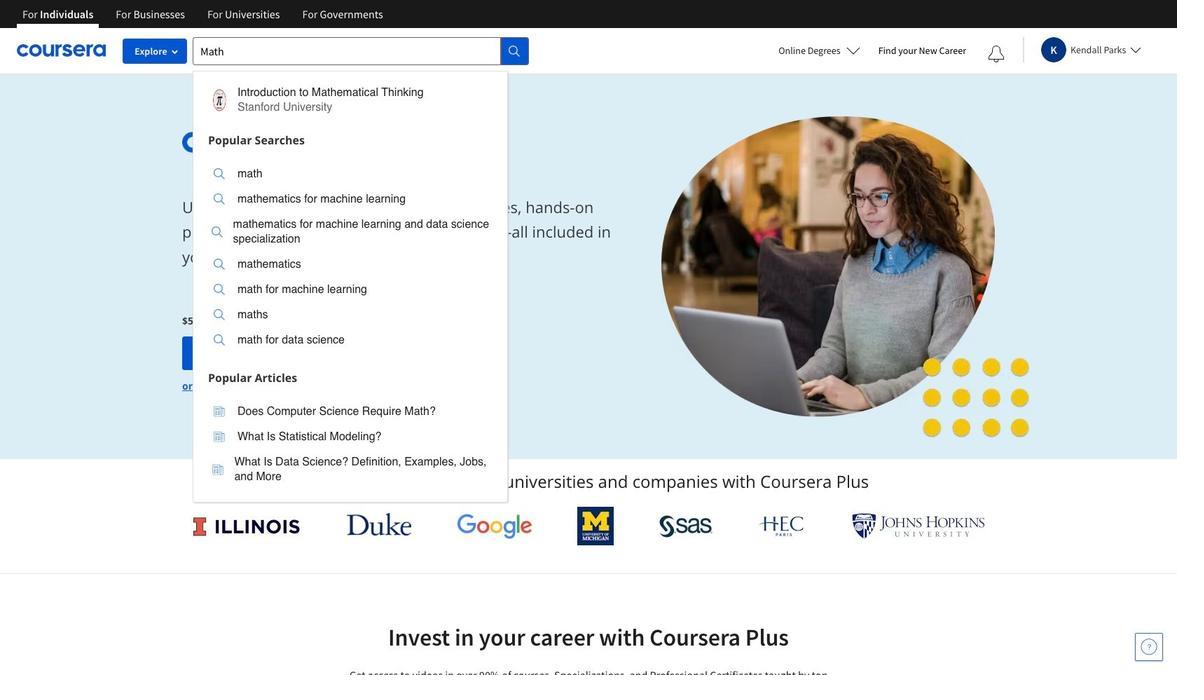 Task type: vqa. For each thing, say whether or not it's contained in the screenshot.
APPLICATION DUE DECEMBER 15, 2023
no



Task type: locate. For each thing, give the bounding box(es) containing it.
1 list box from the top
[[194, 153, 508, 365]]

hec paris image
[[758, 512, 807, 541]]

None search field
[[193, 37, 529, 502]]

list box
[[194, 153, 508, 365], [194, 390, 508, 502]]

sas image
[[660, 515, 713, 537]]

0 vertical spatial list box
[[194, 153, 508, 365]]

1 vertical spatial list box
[[194, 390, 508, 502]]

suggestion image image
[[208, 89, 231, 111], [214, 168, 225, 180], [214, 194, 225, 205], [212, 226, 223, 237], [214, 259, 225, 270], [214, 284, 225, 295], [214, 309, 225, 320], [214, 334, 225, 346], [214, 406, 225, 417], [214, 431, 225, 442], [212, 464, 223, 475]]

What do you want to learn? text field
[[193, 37, 501, 65]]



Task type: describe. For each thing, give the bounding box(es) containing it.
university of illinois at urbana-champaign image
[[192, 515, 302, 537]]

autocomplete results list box
[[193, 70, 508, 502]]

help center image
[[1142, 639, 1158, 656]]

johns hopkins university image
[[853, 513, 986, 539]]

duke university image
[[347, 513, 412, 536]]

2 list box from the top
[[194, 390, 508, 502]]

google image
[[457, 513, 533, 539]]

coursera image
[[17, 39, 106, 62]]

university of michigan image
[[578, 507, 614, 546]]

banner navigation
[[11, 0, 395, 28]]

coursera plus image
[[182, 132, 396, 153]]



